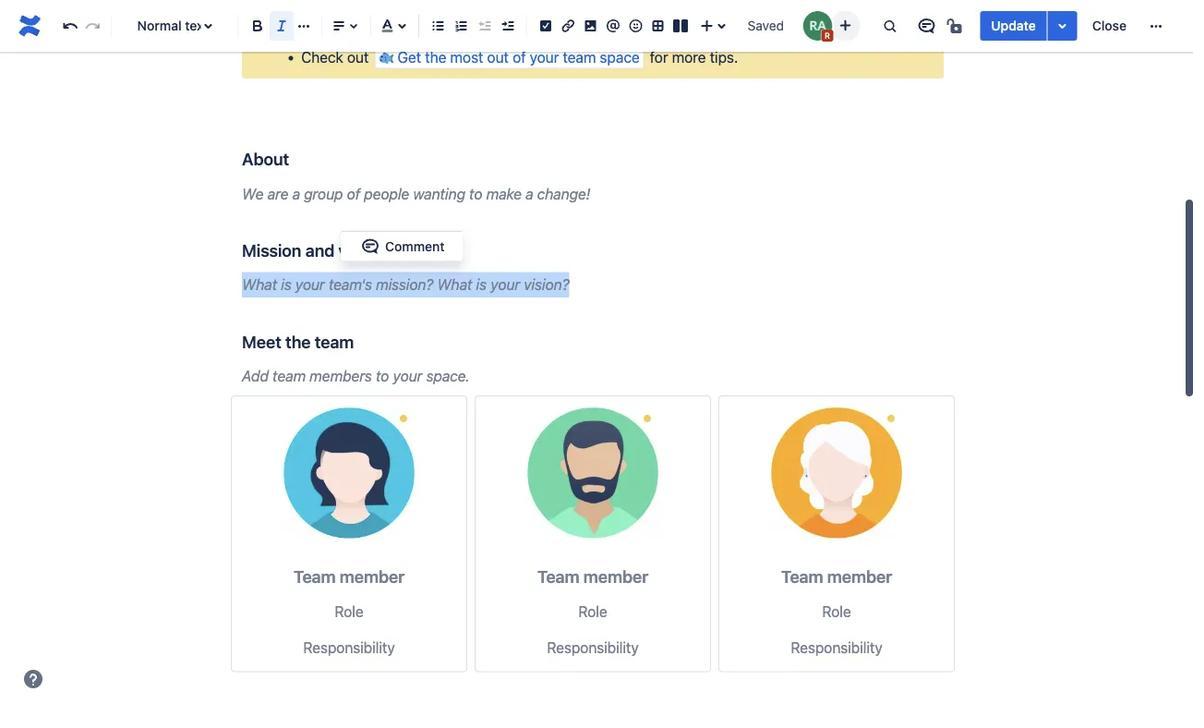Task type: describe. For each thing, give the bounding box(es) containing it.
get the most out of your team space button
[[375, 46, 645, 69]]

0 vertical spatial to
[[469, 185, 483, 202]]

align left image
[[328, 15, 350, 37]]

bullet list ⌘⇧8 image
[[427, 15, 449, 37]]

3 role from the left
[[823, 602, 852, 620]]

comment icon image
[[916, 15, 938, 37]]

text
[[185, 18, 209, 33]]

2 what from the left
[[437, 276, 473, 294]]

3 team from the left
[[782, 567, 824, 587]]

2 member from the left
[[584, 567, 649, 587]]

redo ⌘⇧z image
[[82, 15, 104, 37]]

the for meet
[[286, 332, 311, 352]]

change!
[[537, 185, 591, 202]]

link image
[[557, 15, 580, 37]]

ruby anderson image
[[803, 11, 833, 41]]

layouts image
[[670, 15, 692, 37]]

mention image
[[602, 15, 625, 37]]

add team members to your space.
[[242, 367, 470, 385]]

add image, video, or file image
[[580, 15, 602, 37]]

meet
[[242, 332, 282, 352]]

outdent ⇧tab image
[[473, 15, 496, 37]]

editable content region
[[213, 0, 974, 672]]

1 member from the left
[[340, 567, 405, 587]]

vision?
[[524, 276, 570, 294]]

we are a group of people wanting to make a change!
[[242, 185, 591, 202]]

1 what from the left
[[242, 276, 277, 294]]

close button
[[1082, 11, 1138, 41]]

adjust update settings image
[[1052, 15, 1074, 37]]

space
[[600, 49, 640, 66]]

more
[[672, 49, 706, 66]]

your left vision?
[[491, 276, 520, 294]]

indent tab image
[[497, 15, 519, 37]]

we
[[242, 185, 264, 202]]

find and replace image
[[879, 15, 901, 37]]

more image
[[1146, 15, 1168, 37]]

your inside button
[[530, 49, 559, 66]]

3 team member from the left
[[782, 567, 893, 587]]

for more tips.
[[646, 49, 739, 66]]

normal text button
[[119, 6, 230, 46]]

wanting
[[413, 185, 466, 202]]

1 out from the left
[[347, 49, 369, 66]]

space.
[[427, 367, 470, 385]]

comment
[[385, 239, 445, 254]]

table image
[[648, 15, 670, 37]]

3 responsibility from the left
[[791, 639, 883, 656]]

update button
[[981, 11, 1048, 41]]

1 team from the left
[[294, 567, 336, 587]]

1 team member from the left
[[294, 567, 405, 587]]

update
[[992, 18, 1037, 33]]

mission and vision
[[242, 241, 384, 260]]

help image
[[22, 668, 44, 690]]

get
[[398, 49, 421, 66]]

0 horizontal spatial to
[[376, 367, 389, 385]]

team's
[[329, 276, 372, 294]]

1 a from the left
[[293, 185, 300, 202]]

no restrictions image
[[946, 15, 968, 37]]

add
[[242, 367, 269, 385]]



Task type: vqa. For each thing, say whether or not it's contained in the screenshot.
makes
no



Task type: locate. For each thing, give the bounding box(es) containing it.
bold ⌘b image
[[247, 15, 269, 37]]

0 horizontal spatial out
[[347, 49, 369, 66]]

1 vertical spatial of
[[347, 185, 360, 202]]

0 vertical spatial of
[[513, 49, 526, 66]]

the
[[425, 49, 447, 66], [286, 332, 311, 352]]

members
[[310, 367, 372, 385]]

0 horizontal spatial team
[[294, 567, 336, 587]]

a right are
[[293, 185, 300, 202]]

numbered list ⌘⇧7 image
[[450, 15, 473, 37]]

what
[[242, 276, 277, 294], [437, 276, 473, 294]]

mission?
[[376, 276, 434, 294]]

is left vision?
[[476, 276, 487, 294]]

team
[[563, 49, 596, 66], [315, 332, 354, 352], [273, 367, 306, 385]]

to right members
[[376, 367, 389, 385]]

0 horizontal spatial a
[[293, 185, 300, 202]]

1 horizontal spatial is
[[476, 276, 487, 294]]

group
[[304, 185, 343, 202]]

meet the team
[[242, 332, 354, 352]]

normal
[[137, 18, 182, 33]]

out right check
[[347, 49, 369, 66]]

to left make
[[469, 185, 483, 202]]

0 horizontal spatial what
[[242, 276, 277, 294]]

is down mission
[[281, 276, 292, 294]]

the right meet
[[286, 332, 311, 352]]

confluence image
[[15, 11, 44, 41], [15, 11, 44, 41]]

team right add
[[273, 367, 306, 385]]

the inside button
[[425, 49, 447, 66]]

0 horizontal spatial team member
[[294, 567, 405, 587]]

what right mission? on the top
[[437, 276, 473, 294]]

of for group
[[347, 185, 360, 202]]

what down mission
[[242, 276, 277, 294]]

out
[[347, 49, 369, 66], [487, 49, 509, 66]]

saved
[[748, 18, 785, 33]]

and
[[306, 241, 335, 260]]

team member
[[294, 567, 405, 587], [538, 567, 649, 587], [782, 567, 893, 587]]

2 horizontal spatial member
[[828, 567, 893, 587]]

1 vertical spatial team
[[315, 332, 354, 352]]

1 horizontal spatial what
[[437, 276, 473, 294]]

team up members
[[315, 332, 354, 352]]

0 horizontal spatial role
[[335, 602, 364, 620]]

2 horizontal spatial team member
[[782, 567, 893, 587]]

of right group
[[347, 185, 360, 202]]

2 horizontal spatial responsibility
[[791, 639, 883, 656]]

check
[[301, 49, 343, 66]]

more formatting image
[[293, 15, 315, 37]]

comment button
[[348, 235, 456, 258]]

0 vertical spatial team
[[563, 49, 596, 66]]

2 horizontal spatial team
[[563, 49, 596, 66]]

2 is from the left
[[476, 276, 487, 294]]

2 horizontal spatial team
[[782, 567, 824, 587]]

get the most out of your team space
[[398, 49, 640, 66]]

about
[[242, 149, 289, 169]]

1 is from the left
[[281, 276, 292, 294]]

make
[[487, 185, 522, 202]]

1 vertical spatial the
[[286, 332, 311, 352]]

out inside button
[[487, 49, 509, 66]]

for
[[650, 49, 669, 66]]

is
[[281, 276, 292, 294], [476, 276, 487, 294]]

2 team from the left
[[538, 567, 580, 587]]

the for get
[[425, 49, 447, 66]]

invite to edit image
[[835, 14, 857, 37]]

2 vertical spatial team
[[273, 367, 306, 385]]

team down link icon
[[563, 49, 596, 66]]

vision
[[339, 241, 384, 260]]

0 horizontal spatial team
[[273, 367, 306, 385]]

1 horizontal spatial team
[[315, 332, 354, 352]]

1 responsibility from the left
[[303, 639, 395, 656]]

3 member from the left
[[828, 567, 893, 587]]

action item image
[[535, 15, 557, 37]]

0 horizontal spatial responsibility
[[303, 639, 395, 656]]

your down mission and vision
[[295, 276, 325, 294]]

comment image
[[360, 235, 382, 258]]

what is your team's mission? what is your vision?
[[242, 276, 570, 294]]

your left the space.
[[393, 367, 423, 385]]

1 role from the left
[[335, 602, 364, 620]]

undo ⌘z image
[[59, 15, 81, 37]]

out right most
[[487, 49, 509, 66]]

1 vertical spatial to
[[376, 367, 389, 385]]

your
[[530, 49, 559, 66], [295, 276, 325, 294], [491, 276, 520, 294], [393, 367, 423, 385]]

are
[[268, 185, 289, 202]]

team
[[294, 567, 336, 587], [538, 567, 580, 587], [782, 567, 824, 587]]

responsibility
[[303, 639, 395, 656], [547, 639, 639, 656], [791, 639, 883, 656]]

0 vertical spatial the
[[425, 49, 447, 66]]

italic ⌘i image
[[271, 15, 293, 37]]

0 horizontal spatial is
[[281, 276, 292, 294]]

2 responsibility from the left
[[547, 639, 639, 656]]

close
[[1093, 18, 1127, 33]]

2 out from the left
[[487, 49, 509, 66]]

1 horizontal spatial out
[[487, 49, 509, 66]]

1 horizontal spatial a
[[526, 185, 534, 202]]

1 horizontal spatial team
[[538, 567, 580, 587]]

people
[[364, 185, 410, 202]]

2 a from the left
[[526, 185, 534, 202]]

a
[[293, 185, 300, 202], [526, 185, 534, 202]]

2 team member from the left
[[538, 567, 649, 587]]

check out
[[301, 49, 373, 66]]

0 horizontal spatial the
[[286, 332, 311, 352]]

1 horizontal spatial the
[[425, 49, 447, 66]]

role
[[335, 602, 364, 620], [579, 602, 608, 620], [823, 602, 852, 620]]

of down indent tab icon
[[513, 49, 526, 66]]

1 horizontal spatial team member
[[538, 567, 649, 587]]

a right make
[[526, 185, 534, 202]]

:fish: image
[[379, 49, 394, 64], [379, 49, 394, 64]]

1 horizontal spatial member
[[584, 567, 649, 587]]

2 role from the left
[[579, 602, 608, 620]]

the right 'get'
[[425, 49, 447, 66]]

of inside button
[[513, 49, 526, 66]]

1 horizontal spatial role
[[579, 602, 608, 620]]

1 horizontal spatial responsibility
[[547, 639, 639, 656]]

normal text
[[137, 18, 209, 33]]

member
[[340, 567, 405, 587], [584, 567, 649, 587], [828, 567, 893, 587]]

1 horizontal spatial of
[[513, 49, 526, 66]]

0 horizontal spatial member
[[340, 567, 405, 587]]

team inside button
[[563, 49, 596, 66]]

2 horizontal spatial role
[[823, 602, 852, 620]]

most
[[450, 49, 484, 66]]

emoji image
[[625, 15, 647, 37]]

of for out
[[513, 49, 526, 66]]

to
[[469, 185, 483, 202], [376, 367, 389, 385]]

tips.
[[710, 49, 739, 66]]

1 horizontal spatial to
[[469, 185, 483, 202]]

mission
[[242, 241, 302, 260]]

0 horizontal spatial of
[[347, 185, 360, 202]]

of
[[513, 49, 526, 66], [347, 185, 360, 202]]

your down the action item image
[[530, 49, 559, 66]]



